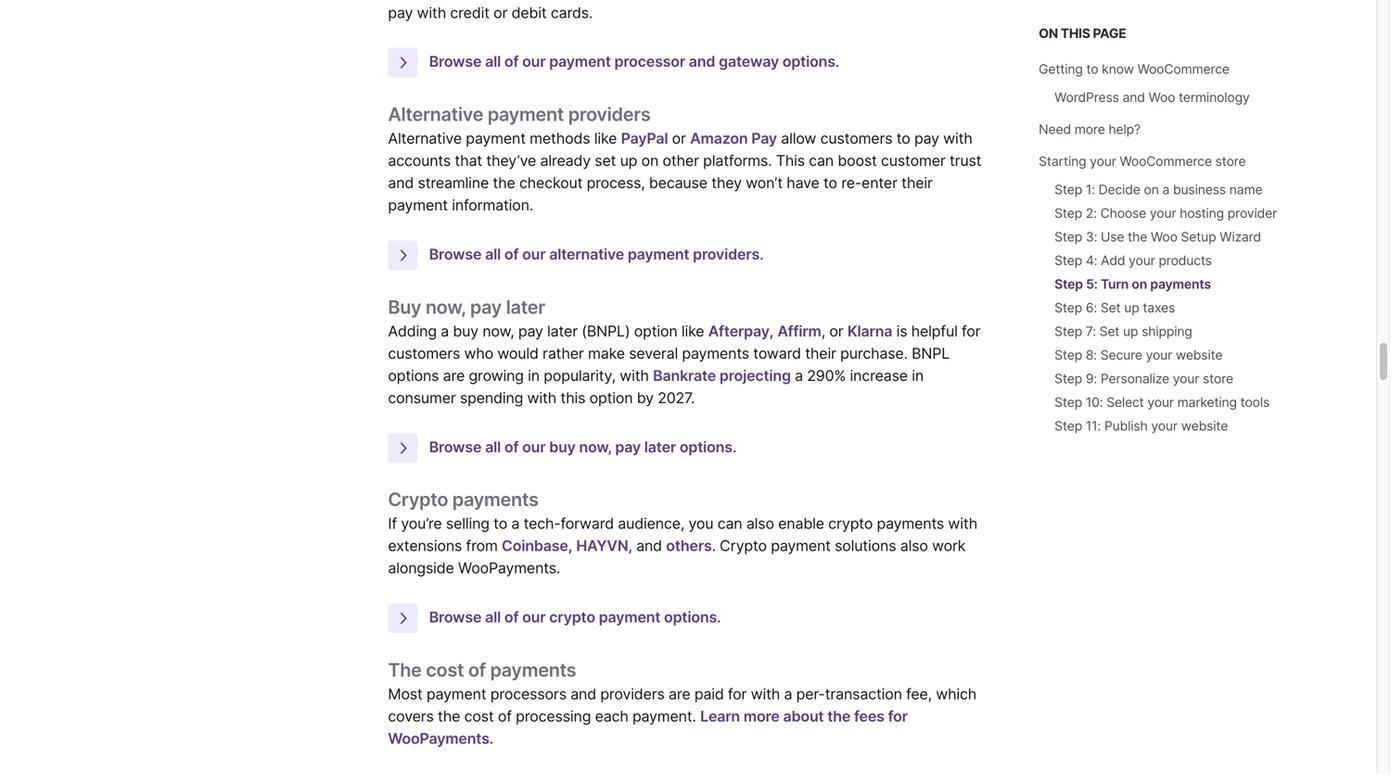 Task type: vqa. For each thing, say whether or not it's contained in the screenshot.
tech-
yes



Task type: locate. For each thing, give the bounding box(es) containing it.
2 horizontal spatial for
[[962, 322, 981, 340]]

providers up alternative payment methods like paypal or amazon pay
[[568, 103, 651, 126]]

0 horizontal spatial later
[[506, 296, 545, 319]]

covers
[[388, 708, 434, 726]]

more
[[1075, 122, 1106, 137], [744, 708, 780, 726]]

1 vertical spatial on
[[1145, 182, 1160, 198]]

1 our from the top
[[522, 53, 546, 71]]

also left work
[[901, 537, 929, 555]]

allow
[[782, 130, 817, 148]]

also left enable
[[747, 515, 775, 533]]

0 vertical spatial this
[[1061, 26, 1091, 41]]

0 vertical spatial later
[[506, 296, 545, 319]]

website down marketing
[[1182, 418, 1229, 434]]

woopayments. down "covers"
[[388, 730, 494, 748]]

woo down getting to know woocommerce
[[1149, 90, 1176, 105]]

woo
[[1149, 90, 1176, 105], [1151, 229, 1178, 245]]

0 horizontal spatial option
[[590, 389, 633, 407]]

0 vertical spatial or
[[672, 130, 686, 148]]

0 horizontal spatial also
[[747, 515, 775, 533]]

1 vertical spatial for
[[728, 686, 747, 704]]

woo inside step 1: decide on a business name step 2: choose your hosting provider step 3: use the woo setup wizard step 4: add your products step 5: turn on payments step 6: set up taxes step 7: set up shipping step 8: secure your website step 9: personalize your store step 10: select your marketing tools step 11: publish your website
[[1151, 229, 1178, 245]]

now, down 'popularity,'
[[579, 438, 612, 456]]

affirm link
[[778, 322, 822, 340]]

on down paypal link
[[642, 152, 659, 170]]

payments inside step 1: decide on a business name step 2: choose your hosting provider step 3: use the woo setup wizard step 4: add your products step 5: turn on payments step 6: set up taxes step 7: set up shipping step 8: secure your website step 9: personalize your store step 10: select your marketing tools step 11: publish your website
[[1151, 277, 1212, 292]]

3 browse from the top
[[429, 438, 482, 456]]

for inside learn more about the fees for woopayments.
[[888, 708, 908, 726]]

crypto inside . crypto payment solutions also work alongside woopayments.
[[720, 537, 767, 555]]

gateway
[[719, 53, 779, 71]]

1 vertical spatial option
[[590, 389, 633, 407]]

woopayments. inside . crypto payment solutions also work alongside woopayments.
[[458, 560, 561, 578]]

a right adding
[[441, 322, 449, 340]]

browse for browse all of our payment processor and gateway options .
[[429, 53, 482, 71]]

step left 6:
[[1055, 300, 1083, 316]]

all up the cost of payments
[[485, 609, 501, 627]]

with inside is helpful for customers who would rather make several payments toward their purchase. bnpl options are growing in popularity, with
[[620, 367, 649, 385]]

, down the forward on the bottom
[[569, 537, 573, 555]]

this down 'popularity,'
[[561, 389, 586, 407]]

now,
[[426, 296, 466, 319], [483, 322, 515, 340], [579, 438, 612, 456]]

all for crypto
[[485, 609, 501, 627]]

a inside if you're selling to a tech-forward audience, you can also enable crypto payments with extensions from
[[512, 515, 520, 533]]

1 vertical spatial woopayments.
[[388, 730, 494, 748]]

0 vertical spatial for
[[962, 322, 981, 340]]

providers inside the most payment processors and providers are paid for with a per-transaction fee, which covers the cost of processing each payment.
[[601, 686, 665, 704]]

our up the alternative payment providers
[[522, 53, 546, 71]]

1 vertical spatial set
[[1100, 324, 1120, 340]]

cost right the
[[426, 659, 464, 682]]

1 all from the top
[[485, 53, 501, 71]]

. right gateway
[[836, 53, 840, 71]]

1 horizontal spatial can
[[809, 152, 834, 170]]

transaction
[[826, 686, 903, 704]]

,
[[770, 322, 774, 340], [822, 322, 826, 340], [569, 537, 573, 555], [629, 537, 633, 555]]

on
[[642, 152, 659, 170], [1145, 182, 1160, 198], [1132, 277, 1148, 292]]

if you're selling to a tech-forward audience, you can also enable crypto payments with extensions from
[[388, 515, 978, 555]]

7 step from the top
[[1055, 324, 1083, 340]]

. inside . crypto payment solutions also work alongside woopayments.
[[712, 537, 716, 555]]

providers down they
[[693, 245, 760, 263]]

in inside is helpful for customers who would rather make several payments toward their purchase. bnpl options are growing in popularity, with
[[528, 367, 540, 385]]

0 vertical spatial like
[[595, 130, 617, 148]]

later down by
[[645, 438, 676, 456]]

1 horizontal spatial crypto
[[720, 537, 767, 555]]

2 our from the top
[[522, 245, 546, 263]]

can right you in the bottom of the page
[[718, 515, 743, 533]]

afterpay link
[[709, 322, 770, 340]]

shipping
[[1142, 324, 1193, 340]]

later up would
[[506, 296, 545, 319]]

are down who
[[443, 367, 465, 385]]

browse
[[429, 53, 482, 71], [429, 245, 482, 263], [429, 438, 482, 456], [429, 609, 482, 627]]

paid
[[695, 686, 724, 704]]

1 browse from the top
[[429, 53, 482, 71]]

2 in from the left
[[912, 367, 924, 385]]

up right the set
[[620, 152, 638, 170]]

0 horizontal spatial this
[[561, 389, 586, 407]]

extensions
[[388, 537, 462, 555]]

1 horizontal spatial now,
[[483, 322, 515, 340]]

by
[[637, 389, 654, 407]]

step left 7:
[[1055, 324, 1083, 340]]

crypto payments
[[388, 489, 539, 511]]

3 step from the top
[[1055, 229, 1083, 245]]

1 vertical spatial can
[[718, 515, 743, 533]]

of
[[505, 53, 519, 71], [505, 245, 519, 263], [505, 438, 519, 456], [505, 609, 519, 627], [468, 659, 486, 682], [498, 708, 512, 726]]

with inside allow customers to pay with accounts that they've already set up on other platforms. this can boost customer trust and streamline the checkout process, because they won't have to re-enter their payment information.
[[944, 130, 973, 148]]

2 vertical spatial for
[[888, 708, 908, 726]]

0 horizontal spatial customers
[[388, 345, 460, 363]]

. down . crypto payment solutions also work alongside woopayments.
[[717, 609, 721, 627]]

1 vertical spatial woocommerce
[[1120, 154, 1213, 169]]

cost down the cost of payments
[[464, 708, 494, 726]]

the left fees
[[828, 708, 851, 726]]

to left know
[[1087, 61, 1099, 77]]

others link
[[666, 537, 712, 555]]

step left 3:
[[1055, 229, 1083, 245]]

0 vertical spatial their
[[902, 174, 933, 192]]

you
[[689, 515, 714, 533]]

. down you in the bottom of the page
[[712, 537, 716, 555]]

0 horizontal spatial in
[[528, 367, 540, 385]]

processing
[[516, 708, 591, 726]]

4 all from the top
[[485, 609, 501, 627]]

use
[[1101, 229, 1125, 245]]

0 horizontal spatial their
[[806, 345, 837, 363]]

0 vertical spatial crypto
[[829, 515, 873, 533]]

0 vertical spatial providers
[[568, 103, 651, 126]]

with inside the most payment processors and providers are paid for with a per-transaction fee, which covers the cost of processing each payment.
[[751, 686, 781, 704]]

buy
[[453, 322, 479, 340], [549, 438, 576, 456]]

0 vertical spatial can
[[809, 152, 834, 170]]

hayvn link
[[577, 537, 629, 555]]

with down 'popularity,'
[[528, 389, 557, 407]]

pay up who
[[470, 296, 502, 319]]

1 vertical spatial cost
[[464, 708, 494, 726]]

name
[[1230, 182, 1263, 198]]

website down 'shipping'
[[1176, 347, 1223, 363]]

2 vertical spatial now,
[[579, 438, 612, 456]]

9:
[[1086, 371, 1098, 387]]

1 horizontal spatial or
[[830, 322, 844, 340]]

0 vertical spatial woo
[[1149, 90, 1176, 105]]

in down bnpl
[[912, 367, 924, 385]]

more inside learn more about the fees for woopayments.
[[744, 708, 780, 726]]

their inside is helpful for customers who would rather make several payments toward their purchase. bnpl options are growing in popularity, with
[[806, 345, 837, 363]]

step left 11:
[[1055, 418, 1083, 434]]

crypto down hayvn
[[549, 609, 596, 627]]

step left 2:
[[1055, 206, 1083, 221]]

for inside the most payment processors and providers are paid for with a per-transaction fee, which covers the cost of processing each payment.
[[728, 686, 747, 704]]

3 our from the top
[[522, 438, 546, 456]]

0 vertical spatial also
[[747, 515, 775, 533]]

their up 290%
[[806, 345, 837, 363]]

with up by
[[620, 367, 649, 385]]

1 horizontal spatial like
[[682, 322, 705, 340]]

woopayments. down the coinbase
[[458, 560, 561, 578]]

crypto up solutions
[[829, 515, 873, 533]]

this right on
[[1061, 26, 1091, 41]]

1 vertical spatial customers
[[388, 345, 460, 363]]

paypal
[[621, 130, 668, 148]]

1 vertical spatial crypto
[[720, 537, 767, 555]]

payments inside if you're selling to a tech-forward audience, you can also enable crypto payments with extensions from
[[877, 515, 945, 533]]

on up step 2: choose your hosting provider link
[[1145, 182, 1160, 198]]

crypto up you're
[[388, 489, 448, 511]]

browse up buy now, pay later
[[429, 245, 482, 263]]

step 7: set up shipping link
[[1055, 324, 1193, 340]]

step 8: secure your website link
[[1055, 347, 1223, 363]]

0 horizontal spatial crypto
[[549, 609, 596, 627]]

0 vertical spatial alternative
[[388, 103, 484, 126]]

6:
[[1086, 300, 1098, 316]]

0 vertical spatial up
[[620, 152, 638, 170]]

1 vertical spatial now,
[[483, 322, 515, 340]]

0 horizontal spatial for
[[728, 686, 747, 704]]

0 vertical spatial are
[[443, 367, 465, 385]]

in
[[528, 367, 540, 385], [912, 367, 924, 385]]

alternative
[[388, 103, 484, 126], [388, 130, 462, 148]]

browse up crypto payments
[[429, 438, 482, 456]]

getting
[[1039, 61, 1083, 77]]

woopayments.
[[458, 560, 561, 578], [388, 730, 494, 748]]

of up the alternative payment providers
[[505, 53, 519, 71]]

buy down buy now, pay later
[[453, 322, 479, 340]]

3 all from the top
[[485, 438, 501, 456]]

pay
[[915, 130, 940, 148], [470, 296, 502, 319], [519, 322, 543, 340], [616, 438, 641, 456]]

crypto right others
[[720, 537, 767, 555]]

options
[[783, 53, 836, 71], [388, 367, 439, 385], [680, 438, 733, 456], [664, 609, 717, 627]]

10 step from the top
[[1055, 395, 1083, 411]]

4 step from the top
[[1055, 253, 1083, 269]]

process,
[[587, 174, 645, 192]]

1 vertical spatial alternative
[[388, 130, 462, 148]]

a up step 2: choose your hosting provider link
[[1163, 182, 1170, 198]]

0 horizontal spatial are
[[443, 367, 465, 385]]

0 horizontal spatial buy
[[453, 322, 479, 340]]

bankrate projecting
[[653, 367, 791, 385]]

step 3: use the woo setup wizard link
[[1055, 229, 1262, 245]]

to up customer at the top right of the page
[[897, 130, 911, 148]]

crypto
[[388, 489, 448, 511], [720, 537, 767, 555]]

2 all from the top
[[485, 245, 501, 263]]

1 vertical spatial also
[[901, 537, 929, 555]]

1 vertical spatial website
[[1182, 418, 1229, 434]]

help?
[[1109, 122, 1141, 137]]

alternative for alternative payment methods like paypal or amazon pay
[[388, 130, 462, 148]]

step left 10:
[[1055, 395, 1083, 411]]

2027.
[[658, 389, 695, 407]]

if
[[388, 515, 397, 533]]

1 horizontal spatial their
[[902, 174, 933, 192]]

option
[[634, 322, 678, 340], [590, 389, 633, 407]]

0 horizontal spatial can
[[718, 515, 743, 533]]

step left 4:
[[1055, 253, 1083, 269]]

like up the bankrate
[[682, 322, 705, 340]]

payments inside is helpful for customers who would rather make several payments toward their purchase. bnpl options are growing in popularity, with
[[682, 345, 750, 363]]

of inside the most payment processors and providers are paid for with a per-transaction fee, which covers the cost of processing each payment.
[[498, 708, 512, 726]]

2 alternative from the top
[[388, 130, 462, 148]]

choose
[[1101, 206, 1147, 221]]

1 in from the left
[[528, 367, 540, 385]]

1 horizontal spatial for
[[888, 708, 908, 726]]

learn
[[701, 708, 740, 726]]

growing
[[469, 367, 524, 385]]

0 vertical spatial crypto
[[388, 489, 448, 511]]

step 6: set up taxes link
[[1055, 300, 1176, 316]]

fee,
[[907, 686, 932, 704]]

or left klarna
[[830, 322, 844, 340]]

option inside a 290% increase in consumer spending with this option by 2027.
[[590, 389, 633, 407]]

for up learn
[[728, 686, 747, 704]]

0 horizontal spatial or
[[672, 130, 686, 148]]

1 vertical spatial this
[[561, 389, 586, 407]]

browse up the alternative payment providers
[[429, 53, 482, 71]]

store up marketing
[[1203, 371, 1234, 387]]

crypto
[[829, 515, 873, 533], [549, 609, 596, 627]]

browse up the cost of payments
[[429, 609, 482, 627]]

1 horizontal spatial more
[[1075, 122, 1106, 137]]

1 horizontal spatial are
[[669, 686, 691, 704]]

step
[[1055, 182, 1083, 198], [1055, 206, 1083, 221], [1055, 229, 1083, 245], [1055, 253, 1083, 269], [1055, 277, 1084, 292], [1055, 300, 1083, 316], [1055, 324, 1083, 340], [1055, 347, 1083, 363], [1055, 371, 1083, 387], [1055, 395, 1083, 411], [1055, 418, 1083, 434]]

2 browse from the top
[[429, 245, 482, 263]]

browse for browse all of our buy now, pay later options .
[[429, 438, 482, 456]]

1 vertical spatial their
[[806, 345, 837, 363]]

can
[[809, 152, 834, 170], [718, 515, 743, 533]]

0 horizontal spatial more
[[744, 708, 780, 726]]

are
[[443, 367, 465, 385], [669, 686, 691, 704]]

you're
[[401, 515, 442, 533]]

5 step from the top
[[1055, 277, 1084, 292]]

for right fees
[[888, 708, 908, 726]]

step left 1:
[[1055, 182, 1083, 198]]

and up each
[[571, 686, 597, 704]]

who
[[464, 345, 494, 363]]

all down information.
[[485, 245, 501, 263]]

coinbase link
[[502, 537, 569, 555]]

payment down enable
[[771, 537, 831, 555]]

our for buy
[[522, 438, 546, 456]]

the
[[493, 174, 516, 192], [1128, 229, 1148, 245], [438, 708, 460, 726], [828, 708, 851, 726]]

payment down streamline
[[388, 196, 448, 214]]

1 vertical spatial buy
[[549, 438, 576, 456]]

in inside a 290% increase in consumer spending with this option by 2027.
[[912, 367, 924, 385]]

payment down 'coinbase , hayvn , and others'
[[599, 609, 661, 627]]

can inside allow customers to pay with accounts that they've already set up on other platforms. this can boost customer trust and streamline the checkout process, because they won't have to re-enter their payment information.
[[809, 152, 834, 170]]

1 vertical spatial are
[[669, 686, 691, 704]]

pay up customer at the top right of the page
[[915, 130, 940, 148]]

1 vertical spatial crypto
[[549, 609, 596, 627]]

9 step from the top
[[1055, 371, 1083, 387]]

work
[[933, 537, 966, 555]]

1 vertical spatial woo
[[1151, 229, 1178, 245]]

0 vertical spatial more
[[1075, 122, 1106, 137]]

payment inside allow customers to pay with accounts that they've already set up on other platforms. this can boost customer trust and streamline the checkout process, because they won't have to re-enter their payment information.
[[388, 196, 448, 214]]

and inside the most payment processors and providers are paid for with a per-transaction fee, which covers the cost of processing each payment.
[[571, 686, 597, 704]]

0 vertical spatial cost
[[426, 659, 464, 682]]

with up work
[[949, 515, 978, 533]]

0 vertical spatial option
[[634, 322, 678, 340]]

secure
[[1101, 347, 1143, 363]]

1 alternative from the top
[[388, 103, 484, 126]]

payments up bankrate projecting
[[682, 345, 750, 363]]

more right learn
[[744, 708, 780, 726]]

the cost of payments
[[388, 659, 576, 682]]

0 vertical spatial now,
[[426, 296, 466, 319]]

set right 7:
[[1100, 324, 1120, 340]]

from
[[466, 537, 498, 555]]

1 horizontal spatial this
[[1061, 26, 1091, 41]]

for right helpful
[[962, 322, 981, 340]]

1 vertical spatial like
[[682, 322, 705, 340]]

of down processors
[[498, 708, 512, 726]]

2 vertical spatial providers
[[601, 686, 665, 704]]

alongside
[[388, 560, 454, 578]]

of down information.
[[505, 245, 519, 263]]

customers
[[821, 130, 893, 148], [388, 345, 460, 363]]

up up step 8: secure your website link
[[1124, 324, 1139, 340]]

1 horizontal spatial also
[[901, 537, 929, 555]]

customers inside allow customers to pay with accounts that they've already set up on other platforms. this can boost customer trust and streamline the checkout process, because they won't have to re-enter their payment information.
[[821, 130, 893, 148]]

1 horizontal spatial customers
[[821, 130, 893, 148]]

website
[[1176, 347, 1223, 363], [1182, 418, 1229, 434]]

a inside step 1: decide on a business name step 2: choose your hosting provider step 3: use the woo setup wizard step 4: add your products step 5: turn on payments step 6: set up taxes step 7: set up shipping step 8: secure your website step 9: personalize your store step 10: select your marketing tools step 11: publish your website
[[1163, 182, 1170, 198]]

payment down the cost of payments
[[427, 686, 487, 704]]

alternative for alternative payment providers
[[388, 103, 484, 126]]

klarna link
[[848, 322, 893, 340]]

set right 6:
[[1101, 300, 1121, 316]]

our for payment
[[522, 53, 546, 71]]

customers down adding
[[388, 345, 460, 363]]

0 vertical spatial customers
[[821, 130, 893, 148]]

1 vertical spatial store
[[1203, 371, 1234, 387]]

step left 9:
[[1055, 371, 1083, 387]]

1 horizontal spatial later
[[547, 322, 578, 340]]

checkout
[[520, 174, 583, 192]]

and down audience,
[[637, 537, 662, 555]]

2 horizontal spatial later
[[645, 438, 676, 456]]

is
[[897, 322, 908, 340]]

option left by
[[590, 389, 633, 407]]

set
[[595, 152, 616, 170]]

our down the coinbase
[[522, 609, 546, 627]]

, up toward
[[770, 322, 774, 340]]

woopayments. inside learn more about the fees for woopayments.
[[388, 730, 494, 748]]

bnpl
[[912, 345, 950, 363]]

. crypto payment solutions also work alongside woopayments.
[[388, 537, 966, 578]]

all for alternative
[[485, 245, 501, 263]]

woocommerce up "terminology"
[[1138, 61, 1230, 77]]

and
[[689, 53, 716, 71], [1123, 90, 1146, 105], [388, 174, 414, 192], [637, 537, 662, 555], [571, 686, 597, 704]]

customers inside is helpful for customers who would rather make several payments toward their purchase. bnpl options are growing in popularity, with
[[388, 345, 460, 363]]

4 browse from the top
[[429, 609, 482, 627]]

pay inside allow customers to pay with accounts that they've already set up on other platforms. this can boost customer trust and streamline the checkout process, because they won't have to re-enter their payment information.
[[915, 130, 940, 148]]

(bnpl)
[[582, 322, 630, 340]]

1 horizontal spatial in
[[912, 367, 924, 385]]

step 10: select your marketing tools link
[[1055, 395, 1270, 411]]

0 vertical spatial on
[[642, 152, 659, 170]]

trust
[[950, 152, 982, 170]]

4 our from the top
[[522, 609, 546, 627]]

most payment processors and providers are paid for with a per-transaction fee, which covers the cost of processing each payment.
[[388, 686, 977, 726]]

know
[[1103, 61, 1135, 77]]

1 horizontal spatial option
[[634, 322, 678, 340]]

1 horizontal spatial crypto
[[829, 515, 873, 533]]

2 vertical spatial up
[[1124, 324, 1139, 340]]

step 5: turn on payments link
[[1055, 277, 1212, 292]]

later up 'rather'
[[547, 322, 578, 340]]

1 vertical spatial more
[[744, 708, 780, 726]]

alternative payment methods like paypal or amazon pay
[[388, 130, 778, 148]]

0 vertical spatial woopayments.
[[458, 560, 561, 578]]



Task type: describe. For each thing, give the bounding box(es) containing it.
is helpful for customers who would rather make several payments toward their purchase. bnpl options are growing in popularity, with
[[388, 322, 981, 385]]

amazon pay link
[[690, 130, 778, 148]]

, down audience,
[[629, 537, 633, 555]]

browse for browse all of our crypto payment options .
[[429, 609, 482, 627]]

taxes
[[1143, 300, 1176, 316]]

on inside allow customers to pay with accounts that they've already set up on other platforms. this can boost customer trust and streamline the checkout process, because they won't have to re-enter their payment information.
[[642, 152, 659, 170]]

purchase.
[[841, 345, 908, 363]]

more for learn
[[744, 708, 780, 726]]

wordpress and woo terminology
[[1055, 90, 1250, 105]]

other
[[663, 152, 699, 170]]

0 vertical spatial woocommerce
[[1138, 61, 1230, 77]]

need more help?
[[1039, 122, 1141, 137]]

enter
[[862, 174, 898, 192]]

your up step 5: turn on payments link
[[1129, 253, 1156, 269]]

to left the re-
[[824, 174, 838, 192]]

1 step from the top
[[1055, 182, 1083, 198]]

processors
[[491, 686, 567, 704]]

rather
[[543, 345, 584, 363]]

paypal link
[[621, 130, 668, 148]]

browse all of our alternative payment providers link
[[429, 245, 760, 263]]

can inside if you're selling to a tech-forward audience, you can also enable crypto payments with extensions from
[[718, 515, 743, 533]]

are inside the most payment processors and providers are paid for with a per-transaction fee, which covers the cost of processing each payment.
[[669, 686, 691, 704]]

products
[[1159, 253, 1213, 269]]

payment right the alternative on the left of the page
[[628, 245, 690, 263]]

enable
[[779, 515, 825, 533]]

1 vertical spatial up
[[1125, 300, 1140, 316]]

payments up processors
[[490, 659, 576, 682]]

options down 2027.
[[680, 438, 733, 456]]

boost
[[838, 152, 877, 170]]

already
[[540, 152, 591, 170]]

browse all of our buy now, pay later options .
[[429, 438, 737, 456]]

alternative payment providers
[[388, 103, 651, 126]]

store inside step 1: decide on a business name step 2: choose your hosting provider step 3: use the woo setup wizard step 4: add your products step 5: turn on payments step 6: set up taxes step 7: set up shipping step 8: secure your website step 9: personalize your store step 10: select your marketing tools step 11: publish your website
[[1203, 371, 1234, 387]]

spending
[[460, 389, 524, 407]]

step 11: publish your website link
[[1055, 418, 1229, 434]]

browse all of our crypto payment options link
[[429, 609, 717, 627]]

6 step from the top
[[1055, 300, 1083, 316]]

1 horizontal spatial buy
[[549, 438, 576, 456]]

step 4: add your products link
[[1055, 253, 1213, 269]]

payment left processor
[[549, 53, 611, 71]]

and down getting to know woocommerce link
[[1123, 90, 1146, 105]]

methods
[[530, 130, 591, 148]]

publish
[[1105, 418, 1148, 434]]

options inside is helpful for customers who would rather make several payments toward their purchase. bnpl options are growing in popularity, with
[[388, 367, 439, 385]]

a inside a 290% increase in consumer spending with this option by 2027.
[[795, 367, 803, 385]]

0 horizontal spatial now,
[[426, 296, 466, 319]]

page
[[1094, 26, 1127, 41]]

the inside step 1: decide on a business name step 2: choose your hosting provider step 3: use the woo setup wizard step 4: add your products step 5: turn on payments step 6: set up taxes step 7: set up shipping step 8: secure your website step 9: personalize your store step 10: select your marketing tools step 11: publish your website
[[1128, 229, 1148, 245]]

streamline
[[418, 174, 489, 192]]

of for browse all of our buy now, pay later options .
[[505, 438, 519, 456]]

your down 'shipping'
[[1146, 347, 1173, 363]]

per-
[[797, 686, 826, 704]]

coinbase
[[502, 537, 569, 555]]

consumer
[[388, 389, 456, 407]]

up inside allow customers to pay with accounts that they've already set up on other platforms. this can boost customer trust and streamline the checkout process, because they won't have to re-enter their payment information.
[[620, 152, 638, 170]]

all for payment
[[485, 53, 501, 71]]

afterpay
[[709, 322, 770, 340]]

payments up selling
[[453, 489, 539, 511]]

toward
[[754, 345, 802, 363]]

select
[[1107, 395, 1145, 411]]

payment up methods
[[488, 103, 564, 126]]

your up 1:
[[1090, 154, 1117, 169]]

pay
[[752, 130, 778, 148]]

the
[[388, 659, 422, 682]]

they
[[712, 174, 742, 192]]

1 vertical spatial later
[[547, 322, 578, 340]]

options down . crypto payment solutions also work alongside woopayments.
[[664, 609, 717, 627]]

step 1: decide on a business name link
[[1055, 182, 1263, 198]]

for inside is helpful for customers who would rather make several payments toward their purchase. bnpl options are growing in popularity, with
[[962, 322, 981, 340]]

1 vertical spatial or
[[830, 322, 844, 340]]

decide
[[1099, 182, 1141, 198]]

0 vertical spatial buy
[[453, 322, 479, 340]]

information.
[[452, 196, 534, 214]]

11 step from the top
[[1055, 418, 1083, 434]]

your down step 1: decide on a business name link
[[1150, 206, 1177, 221]]

2 horizontal spatial now,
[[579, 438, 612, 456]]

browse all of our payment processor and gateway options link
[[429, 53, 836, 71]]

processor
[[615, 53, 686, 71]]

tools
[[1241, 395, 1270, 411]]

payment.
[[633, 708, 697, 726]]

pay up would
[[519, 322, 543, 340]]

a inside the most payment processors and providers are paid for with a per-transaction fee, which covers the cost of processing each payment.
[[785, 686, 793, 704]]

on this page
[[1039, 26, 1127, 41]]

to inside if you're selling to a tech-forward audience, you can also enable crypto payments with extensions from
[[494, 515, 508, 533]]

payment up they've
[[466, 130, 526, 148]]

the inside the most payment processors and providers are paid for with a per-transaction fee, which covers the cost of processing each payment.
[[438, 708, 460, 726]]

the inside allow customers to pay with accounts that they've already set up on other platforms. this can boost customer trust and streamline the checkout process, because they won't have to re-enter their payment information.
[[493, 174, 516, 192]]

of for browse all of our payment processor and gateway options .
[[505, 53, 519, 71]]

the inside learn more about the fees for woopayments.
[[828, 708, 851, 726]]

that
[[455, 152, 483, 170]]

2 step from the top
[[1055, 206, 1083, 221]]

0 vertical spatial website
[[1176, 347, 1223, 363]]

this
[[776, 152, 805, 170]]

won't
[[746, 174, 783, 192]]

with inside a 290% increase in consumer spending with this option by 2027.
[[528, 389, 557, 407]]

0 vertical spatial store
[[1216, 154, 1247, 169]]

most
[[388, 686, 423, 704]]

pay down by
[[616, 438, 641, 456]]

setup
[[1182, 229, 1217, 245]]

2:
[[1086, 206, 1098, 221]]

provider
[[1228, 206, 1278, 221]]

of for the cost of payments
[[468, 659, 486, 682]]

wizard
[[1220, 229, 1262, 245]]

step 1: decide on a business name step 2: choose your hosting provider step 3: use the woo setup wizard step 4: add your products step 5: turn on payments step 6: set up taxes step 7: set up shipping step 8: secure your website step 9: personalize your store step 10: select your marketing tools step 11: publish your website
[[1055, 182, 1278, 434]]

all for buy
[[485, 438, 501, 456]]

of for browse all of our crypto payment options .
[[505, 609, 519, 627]]

have
[[787, 174, 820, 192]]

8 step from the top
[[1055, 347, 1083, 363]]

0 horizontal spatial crypto
[[388, 489, 448, 511]]

klarna
[[848, 322, 893, 340]]

payment inside . crypto payment solutions also work alongside woopayments.
[[771, 537, 831, 555]]

1:
[[1086, 182, 1096, 198]]

make
[[588, 345, 625, 363]]

wordpress
[[1055, 90, 1120, 105]]

with inside if you're selling to a tech-forward audience, you can also enable crypto payments with extensions from
[[949, 515, 978, 533]]

starting your woocommerce store
[[1039, 154, 1247, 169]]

1 vertical spatial providers
[[693, 245, 760, 263]]

and left gateway
[[689, 53, 716, 71]]

which
[[936, 686, 977, 704]]

browse all of our payment processor and gateway options .
[[429, 53, 840, 71]]

our for crypto
[[522, 609, 546, 627]]

8:
[[1086, 347, 1098, 363]]

add
[[1101, 253, 1126, 269]]

would
[[498, 345, 539, 363]]

each
[[595, 708, 629, 726]]

2 vertical spatial on
[[1132, 277, 1148, 292]]

a 290% increase in consumer spending with this option by 2027.
[[388, 367, 924, 407]]

also inside . crypto payment solutions also work alongside woopayments.
[[901, 537, 929, 555]]

customer
[[881, 152, 946, 170]]

your up marketing
[[1174, 371, 1200, 387]]

4:
[[1086, 253, 1098, 269]]

, up 290%
[[822, 322, 826, 340]]

0 horizontal spatial like
[[595, 130, 617, 148]]

2 vertical spatial later
[[645, 438, 676, 456]]

our for alternative
[[522, 245, 546, 263]]

of for browse all of our alternative payment providers .
[[505, 245, 519, 263]]

their inside allow customers to pay with accounts that they've already set up on other platforms. this can boost customer trust and streamline the checkout process, because they won't have to re-enter their payment information.
[[902, 174, 933, 192]]

0 vertical spatial set
[[1101, 300, 1121, 316]]

7:
[[1086, 324, 1097, 340]]

allow customers to pay with accounts that they've already set up on other platforms. this can boost customer trust and streamline the checkout process, because they won't have to re-enter their payment information.
[[388, 130, 982, 214]]

. down won't
[[760, 245, 764, 263]]

more for need
[[1075, 122, 1106, 137]]

. down bankrate projecting
[[733, 438, 737, 456]]

also inside if you're selling to a tech-forward audience, you can also enable crypto payments with extensions from
[[747, 515, 775, 533]]

options right gateway
[[783, 53, 836, 71]]

cost inside the most payment processors and providers are paid for with a per-transaction fee, which covers the cost of processing each payment.
[[464, 708, 494, 726]]

and inside allow customers to pay with accounts that they've already set up on other platforms. this can boost customer trust and streamline the checkout process, because they won't have to re-enter their payment information.
[[388, 174, 414, 192]]

payment inside the most payment processors and providers are paid for with a per-transaction fee, which covers the cost of processing each payment.
[[427, 686, 487, 704]]

wordpress and woo terminology link
[[1055, 90, 1250, 105]]

your down step 9: personalize your store link at right
[[1148, 395, 1175, 411]]

browse for browse all of our alternative payment providers .
[[429, 245, 482, 263]]

this inside a 290% increase in consumer spending with this option by 2027.
[[561, 389, 586, 407]]

solutions
[[835, 537, 897, 555]]

terminology
[[1179, 90, 1250, 105]]

starting your woocommerce store link
[[1039, 154, 1247, 169]]

your down step 10: select your marketing tools link
[[1152, 418, 1178, 434]]

are inside is helpful for customers who would rather make several payments toward their purchase. bnpl options are growing in popularity, with
[[443, 367, 465, 385]]

10:
[[1086, 395, 1104, 411]]

because
[[649, 174, 708, 192]]

crypto inside if you're selling to a tech-forward audience, you can also enable crypto payments with extensions from
[[829, 515, 873, 533]]



